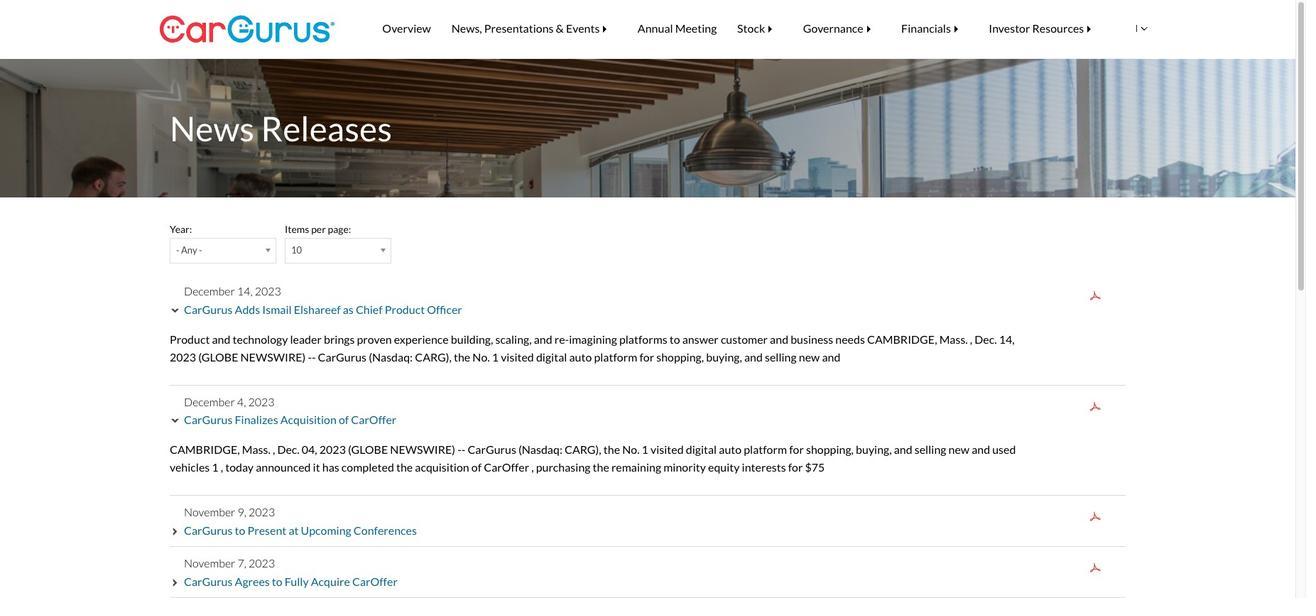 Task type: vqa. For each thing, say whether or not it's contained in the screenshot.
the CarGurus associated with November 7, 2023 CarGurus Agrees to Fully Acquire CarOffer
yes



Task type: describe. For each thing, give the bounding box(es) containing it.
dec. inside cambridge, mass. , dec. 04, 2023 (globe newswire) -- cargurus (nasdaq: carg), the no. 1 visited digital auto platform for shopping, buying, and selling new and used vehicles 1 , today announced it has completed the acquisition of caroffer , purchasing the remaining minority equity interests for $75
[[277, 442, 300, 456]]

selling inside product and technology leader brings proven experience building, scaling, and re-imagining platforms to answer customer and business needs cambridge, mass. , dec. 14, 2023 (globe newswire) -- cargurus (nasdaq: carg), the no. 1 visited digital auto platform for shopping, buying, and selling new and
[[765, 350, 797, 364]]

fully
[[285, 575, 309, 588]]

the right completed
[[396, 461, 413, 474]]

chief
[[356, 303, 383, 316]]

governance link
[[793, 11, 891, 45]]

the up remaining
[[604, 442, 620, 456]]

used
[[993, 442, 1016, 456]]

visited inside product and technology leader brings proven experience building, scaling, and re-imagining platforms to answer customer and business needs cambridge, mass. , dec. 14, 2023 (globe newswire) -- cargurus (nasdaq: carg), the no. 1 visited digital auto platform for shopping, buying, and selling new and
[[501, 350, 534, 364]]

cargurus adds ismail elshareef as chief product officer link
[[184, 303, 462, 316]]

cargurus to present at upcoming conferences link
[[184, 523, 417, 537]]

cambridge, inside product and technology leader brings proven experience building, scaling, and re-imagining platforms to answer customer and business needs cambridge, mass. , dec. 14, 2023 (globe newswire) -- cargurus (nasdaq: carg), the no. 1 visited digital auto platform for shopping, buying, and selling new and
[[867, 332, 937, 346]]

dec. inside product and technology leader brings proven experience building, scaling, and re-imagining platforms to answer customer and business needs cambridge, mass. , dec. 14, 2023 (globe newswire) -- cargurus (nasdaq: carg), the no. 1 visited digital auto platform for shopping, buying, and selling new and
[[975, 332, 997, 346]]

december for december 14, 2023 cargurus adds ismail elshareef as chief product officer
[[184, 284, 235, 298]]

newswire) inside product and technology leader brings proven experience building, scaling, and re-imagining platforms to answer customer and business needs cambridge, mass. , dec. 14, 2023 (globe newswire) -- cargurus (nasdaq: carg), the no. 1 visited digital auto platform for shopping, buying, and selling new and
[[240, 350, 306, 364]]

news,
[[452, 21, 482, 35]]

2023 for 4,
[[248, 395, 275, 408]]

buying, inside cambridge, mass. , dec. 04, 2023 (globe newswire) -- cargurus (nasdaq: carg), the no. 1 visited digital auto platform for shopping, buying, and selling new and used vehicles 1 , today announced it has completed the acquisition of caroffer , purchasing the remaining minority equity interests for $75
[[856, 442, 892, 456]]

it
[[313, 461, 320, 474]]

digital inside cambridge, mass. , dec. 04, 2023 (globe newswire) -- cargurus (nasdaq: carg), the no. 1 visited digital auto platform for shopping, buying, and selling new and used vehicles 1 , today announced it has completed the acquisition of caroffer , purchasing the remaining minority equity interests for $75
[[686, 442, 717, 456]]

2023 for 7,
[[249, 556, 275, 570]]

2023 inside product and technology leader brings proven experience building, scaling, and re-imagining platforms to answer customer and business needs cambridge, mass. , dec. 14, 2023 (globe newswire) -- cargurus (nasdaq: carg), the no. 1 visited digital auto platform for shopping, buying, and selling new and
[[170, 350, 196, 364]]

cambridge, inside cambridge, mass. , dec. 04, 2023 (globe newswire) -- cargurus (nasdaq: carg), the no. 1 visited digital auto platform for shopping, buying, and selling new and used vehicles 1 , today announced it has completed the acquisition of caroffer , purchasing the remaining minority equity interests for $75
[[170, 442, 240, 456]]

annual
[[638, 21, 673, 35]]

to inside product and technology leader brings proven experience building, scaling, and re-imagining platforms to answer customer and business needs cambridge, mass. , dec. 14, 2023 (globe newswire) -- cargurus (nasdaq: carg), the no. 1 visited digital auto platform for shopping, buying, and selling new and
[[670, 332, 680, 346]]

any
[[181, 245, 197, 256]]

7,
[[238, 556, 246, 570]]

carg), inside cambridge, mass. , dec. 04, 2023 (globe newswire) -- cargurus (nasdaq: carg), the no. 1 visited digital auto platform for shopping, buying, and selling new and used vehicles 1 , today announced it has completed the acquisition of caroffer , purchasing the remaining minority equity interests for $75
[[565, 442, 601, 456]]

cargurus finalizes acquisition of caroffer link
[[184, 413, 397, 426]]

has
[[322, 461, 339, 474]]

building,
[[451, 332, 493, 346]]

en
[[1125, 22, 1138, 34]]

platform inside cambridge, mass. , dec. 04, 2023 (globe newswire) -- cargurus (nasdaq: carg), the no. 1 visited digital auto platform for shopping, buying, and selling new and used vehicles 1 , today announced it has completed the acquisition of caroffer , purchasing the remaining minority equity interests for $75
[[744, 442, 787, 456]]

14, inside december 14, 2023 cargurus adds ismail elshareef as chief product officer
[[237, 284, 253, 298]]

overview link
[[372, 11, 441, 45]]

9,
[[238, 505, 246, 519]]

product and technology leader brings proven experience building, scaling, and re-imagining platforms to answer customer and business needs cambridge, mass. , dec. 14, 2023 (globe newswire) -- cargurus (nasdaq: carg), the no. 1 visited digital auto platform for shopping, buying, and selling new and
[[170, 332, 1015, 364]]

adds
[[235, 303, 260, 316]]

events
[[566, 21, 600, 35]]

shopping, inside product and technology leader brings proven experience building, scaling, and re-imagining platforms to answer customer and business needs cambridge, mass. , dec. 14, 2023 (globe newswire) -- cargurus (nasdaq: carg), the no. 1 visited digital auto platform for shopping, buying, and selling new and
[[657, 350, 704, 364]]

news, presentations & events link
[[441, 11, 628, 45]]

auto inside cambridge, mass. , dec. 04, 2023 (globe newswire) -- cargurus (nasdaq: carg), the no. 1 visited digital auto platform for shopping, buying, and selling new and used vehicles 1 , today announced it has completed the acquisition of caroffer , purchasing the remaining minority equity interests for $75
[[719, 442, 742, 456]]

as
[[343, 303, 354, 316]]

visited inside cambridge, mass. , dec. 04, 2023 (globe newswire) -- cargurus (nasdaq: carg), the no. 1 visited digital auto platform for shopping, buying, and selling new and used vehicles 1 , today announced it has completed the acquisition of caroffer , purchasing the remaining minority equity interests for $75
[[651, 442, 684, 456]]

acquisition
[[415, 461, 469, 474]]

product inside product and technology leader brings proven experience building, scaling, and re-imagining platforms to answer customer and business needs cambridge, mass. , dec. 14, 2023 (globe newswire) -- cargurus (nasdaq: carg), the no. 1 visited digital auto platform for shopping, buying, and selling new and
[[170, 332, 210, 346]]

purchasing
[[536, 461, 591, 474]]

to inside november 7, 2023 cargurus agrees to fully acquire caroffer
[[272, 575, 283, 588]]

completed
[[342, 461, 394, 474]]

digital inside product and technology leader brings proven experience building, scaling, and re-imagining platforms to answer customer and business needs cambridge, mass. , dec. 14, 2023 (globe newswire) -- cargurus (nasdaq: carg), the no. 1 visited digital auto platform for shopping, buying, and selling new and
[[536, 350, 567, 364]]

, inside product and technology leader brings proven experience building, scaling, and re-imagining platforms to answer customer and business needs cambridge, mass. , dec. 14, 2023 (globe newswire) -- cargurus (nasdaq: carg), the no. 1 visited digital auto platform for shopping, buying, and selling new and
[[970, 332, 973, 346]]

carg), inside product and technology leader brings proven experience building, scaling, and re-imagining platforms to answer customer and business needs cambridge, mass. , dec. 14, 2023 (globe newswire) -- cargurus (nasdaq: carg), the no. 1 visited digital auto platform for shopping, buying, and selling new and
[[415, 350, 452, 364]]

- any -
[[176, 245, 202, 256]]

experience
[[394, 332, 449, 346]]

menu bar containing overview
[[351, 0, 1133, 57]]

news
[[170, 108, 254, 148]]

cargurus inside cambridge, mass. , dec. 04, 2023 (globe newswire) -- cargurus (nasdaq: carg), the no. 1 visited digital auto platform for shopping, buying, and selling new and used vehicles 1 , today announced it has completed the acquisition of caroffer , purchasing the remaining minority equity interests for $75
[[468, 442, 516, 456]]

caroffer inside cambridge, mass. , dec. 04, 2023 (globe newswire) -- cargurus (nasdaq: carg), the no. 1 visited digital auto platform for shopping, buying, and selling new and used vehicles 1 , today announced it has completed the acquisition of caroffer , purchasing the remaining minority equity interests for $75
[[484, 461, 529, 474]]

mass. inside cambridge, mass. , dec. 04, 2023 (globe newswire) -- cargurus (nasdaq: carg), the no. 1 visited digital auto platform for shopping, buying, and selling new and used vehicles 1 , today announced it has completed the acquisition of caroffer , purchasing the remaining minority equity interests for $75
[[242, 442, 271, 456]]

en button
[[1102, 8, 1155, 49]]

of inside december 4, 2023 cargurus finalizes acquisition of caroffer
[[339, 413, 349, 426]]

presentations
[[484, 21, 554, 35]]

1 vertical spatial 1
[[642, 442, 648, 456]]

financials
[[902, 21, 951, 35]]

14, inside product and technology leader brings proven experience building, scaling, and re-imagining platforms to answer customer and business needs cambridge, mass. , dec. 14, 2023 (globe newswire) -- cargurus (nasdaq: carg), the no. 1 visited digital auto platform for shopping, buying, and selling new and
[[999, 332, 1015, 346]]

cambridge, mass. , dec. 04, 2023 (globe newswire) -- cargurus (nasdaq: carg), the no. 1 visited digital auto platform for shopping, buying, and selling new and used vehicles 1 , today announced it has completed the acquisition of caroffer , purchasing the remaining minority equity interests for $75
[[170, 442, 1016, 474]]

4,
[[237, 395, 246, 408]]

minority
[[664, 461, 706, 474]]

agrees
[[235, 575, 270, 588]]

1 inside product and technology leader brings proven experience building, scaling, and re-imagining platforms to answer customer and business needs cambridge, mass. , dec. 14, 2023 (globe newswire) -- cargurus (nasdaq: carg), the no. 1 visited digital auto platform for shopping, buying, and selling new and
[[492, 350, 499, 364]]

04,
[[302, 442, 317, 456]]

$75
[[805, 461, 825, 474]]

equity
[[708, 461, 740, 474]]

items per page
[[285, 223, 349, 235]]

today
[[225, 461, 254, 474]]

cargurus agrees to fully acquire caroffer link
[[184, 575, 398, 588]]

acquisition
[[280, 413, 337, 426]]

platforms
[[619, 332, 668, 346]]

business
[[791, 332, 833, 346]]

items
[[285, 223, 309, 235]]

cargurus for november 9, 2023 cargurus to present at upcoming conferences
[[184, 523, 233, 537]]

investor resources
[[989, 21, 1084, 35]]

acquire
[[311, 575, 350, 588]]

meeting
[[675, 21, 717, 35]]

2023 for 9,
[[249, 505, 275, 519]]

news releases
[[170, 108, 392, 148]]

investor resources link
[[979, 11, 1112, 45]]



Task type: locate. For each thing, give the bounding box(es) containing it.
product left 'technology'
[[170, 332, 210, 346]]

0 horizontal spatial (globe
[[198, 350, 238, 364]]

1 december from the top
[[184, 284, 235, 298]]

(globe inside product and technology leader brings proven experience building, scaling, and re-imagining platforms to answer customer and business needs cambridge, mass. , dec. 14, 2023 (globe newswire) -- cargurus (nasdaq: carg), the no. 1 visited digital auto platform for shopping, buying, and selling new and
[[198, 350, 238, 364]]

0 horizontal spatial carg),
[[415, 350, 452, 364]]

0 vertical spatial product
[[385, 303, 425, 316]]

no. inside product and technology leader brings proven experience building, scaling, and re-imagining platforms to answer customer and business needs cambridge, mass. , dec. 14, 2023 (globe newswire) -- cargurus (nasdaq: carg), the no. 1 visited digital auto platform for shopping, buying, and selling new and
[[473, 350, 490, 364]]

year:
[[170, 223, 192, 235]]

carg), down the experience
[[415, 350, 452, 364]]

of inside cambridge, mass. , dec. 04, 2023 (globe newswire) -- cargurus (nasdaq: carg), the no. 1 visited digital auto platform for shopping, buying, and selling new and used vehicles 1 , today announced it has completed the acquisition of caroffer , purchasing the remaining minority equity interests for $75
[[472, 461, 482, 474]]

upcoming
[[301, 523, 351, 537]]

mass.
[[940, 332, 968, 346], [242, 442, 271, 456]]

1
[[492, 350, 499, 364], [642, 442, 648, 456], [212, 461, 219, 474]]

0 vertical spatial caroffer
[[351, 413, 397, 426]]

0 vertical spatial to
[[670, 332, 680, 346]]

2 november from the top
[[184, 556, 235, 570]]

0 vertical spatial newswire)
[[240, 350, 306, 364]]

page
[[328, 223, 349, 235]]

december inside december 14, 2023 cargurus adds ismail elshareef as chief product officer
[[184, 284, 235, 298]]

caroffer right acquire
[[352, 575, 398, 588]]

0 vertical spatial dec.
[[975, 332, 997, 346]]

stock
[[737, 21, 765, 35]]

cambridge, up vehicles on the left of page
[[170, 442, 240, 456]]

and
[[212, 332, 230, 346], [534, 332, 552, 346], [770, 332, 789, 346], [744, 350, 763, 364], [822, 350, 841, 364], [894, 442, 913, 456], [972, 442, 990, 456]]

no.
[[473, 350, 490, 364], [622, 442, 640, 456]]

1 horizontal spatial shopping,
[[806, 442, 854, 456]]

december 14, 2023 cargurus adds ismail elshareef as chief product officer
[[184, 284, 462, 316]]

-
[[176, 245, 179, 256], [199, 245, 202, 256], [308, 350, 312, 364], [312, 350, 316, 364], [458, 442, 462, 456], [462, 442, 466, 456]]

buying, inside product and technology leader brings proven experience building, scaling, and re-imagining platforms to answer customer and business needs cambridge, mass. , dec. 14, 2023 (globe newswire) -- cargurus (nasdaq: carg), the no. 1 visited digital auto platform for shopping, buying, and selling new and
[[706, 350, 742, 364]]

officer
[[427, 303, 462, 316]]

announced
[[256, 461, 311, 474]]

1 vertical spatial no.
[[622, 442, 640, 456]]

the left remaining
[[593, 461, 609, 474]]

10
[[291, 245, 302, 256]]

1 november from the top
[[184, 505, 235, 519]]

auto inside product and technology leader brings proven experience building, scaling, and re-imagining platforms to answer customer and business needs cambridge, mass. , dec. 14, 2023 (globe newswire) -- cargurus (nasdaq: carg), the no. 1 visited digital auto platform for shopping, buying, and selling new and
[[569, 350, 592, 364]]

remaining
[[612, 461, 661, 474]]

december 4, 2023 cargurus finalizes acquisition of caroffer
[[184, 395, 397, 426]]

0 vertical spatial visited
[[501, 350, 534, 364]]

november for november 7, 2023 cargurus agrees to fully acquire caroffer
[[184, 556, 235, 570]]

1 horizontal spatial of
[[472, 461, 482, 474]]

1 vertical spatial november
[[184, 556, 235, 570]]

november inside the november 9, 2023 cargurus to present at upcoming conferences
[[184, 505, 235, 519]]

december inside december 4, 2023 cargurus finalizes acquisition of caroffer
[[184, 395, 235, 408]]

the inside product and technology leader brings proven experience building, scaling, and re-imagining platforms to answer customer and business needs cambridge, mass. , dec. 14, 2023 (globe newswire) -- cargurus (nasdaq: carg), the no. 1 visited digital auto platform for shopping, buying, and selling new and
[[454, 350, 470, 364]]

- any - link
[[170, 238, 276, 264]]

0 vertical spatial platform
[[594, 350, 637, 364]]

1 vertical spatial december
[[184, 395, 235, 408]]

product
[[385, 303, 425, 316], [170, 332, 210, 346]]

1 horizontal spatial mass.
[[940, 332, 968, 346]]

2 vertical spatial for
[[788, 461, 803, 474]]

platform down imagining
[[594, 350, 637, 364]]

0 horizontal spatial buying,
[[706, 350, 742, 364]]

0 vertical spatial carg),
[[415, 350, 452, 364]]

2 december from the top
[[184, 395, 235, 408]]

0 vertical spatial auto
[[569, 350, 592, 364]]

(globe up completed
[[348, 442, 388, 456]]

december for december 4, 2023 cargurus finalizes acquisition of caroffer
[[184, 395, 235, 408]]

cargurus down brings
[[318, 350, 367, 364]]

product inside december 14, 2023 cargurus adds ismail elshareef as chief product officer
[[385, 303, 425, 316]]

cargurus left finalizes at the bottom left
[[184, 413, 233, 426]]

2 vertical spatial caroffer
[[352, 575, 398, 588]]

1 vertical spatial auto
[[719, 442, 742, 456]]

0 vertical spatial shopping,
[[657, 350, 704, 364]]

cambridge, right needs
[[867, 332, 937, 346]]

(globe
[[198, 350, 238, 364], [348, 442, 388, 456]]

0 horizontal spatial cambridge,
[[170, 442, 240, 456]]

no. inside cambridge, mass. , dec. 04, 2023 (globe newswire) -- cargurus (nasdaq: carg), the no. 1 visited digital auto platform for shopping, buying, and selling new and used vehicles 1 , today announced it has completed the acquisition of caroffer , purchasing the remaining minority equity interests for $75
[[622, 442, 640, 456]]

2 vertical spatial to
[[272, 575, 283, 588]]

0 horizontal spatial platform
[[594, 350, 637, 364]]

visited
[[501, 350, 534, 364], [651, 442, 684, 456]]

auto down imagining
[[569, 350, 592, 364]]

cargurus up acquisition
[[468, 442, 516, 456]]

shopping,
[[657, 350, 704, 364], [806, 442, 854, 456]]

newswire) inside cambridge, mass. , dec. 04, 2023 (globe newswire) -- cargurus (nasdaq: carg), the no. 1 visited digital auto platform for shopping, buying, and selling new and used vehicles 1 , today announced it has completed the acquisition of caroffer , purchasing the remaining minority equity interests for $75
[[390, 442, 455, 456]]

new left used
[[949, 442, 970, 456]]

1 up remaining
[[642, 442, 648, 456]]

1 vertical spatial digital
[[686, 442, 717, 456]]

1 horizontal spatial 1
[[492, 350, 499, 364]]

1 vertical spatial cambridge,
[[170, 442, 240, 456]]

for
[[640, 350, 654, 364], [789, 442, 804, 456], [788, 461, 803, 474]]

0 vertical spatial (nasdaq:
[[369, 350, 413, 364]]

0 horizontal spatial digital
[[536, 350, 567, 364]]

cargurus left present
[[184, 523, 233, 537]]

new down the business
[[799, 350, 820, 364]]

ismail
[[262, 303, 292, 316]]

carg), up purchasing
[[565, 442, 601, 456]]

december up adds
[[184, 284, 235, 298]]

cargurus inside december 4, 2023 cargurus finalizes acquisition of caroffer
[[184, 413, 233, 426]]

0 horizontal spatial 14,
[[237, 284, 253, 298]]

auto
[[569, 350, 592, 364], [719, 442, 742, 456]]

1 horizontal spatial platform
[[744, 442, 787, 456]]

0 horizontal spatial (nasdaq:
[[369, 350, 413, 364]]

new inside cambridge, mass. , dec. 04, 2023 (globe newswire) -- cargurus (nasdaq: carg), the no. 1 visited digital auto platform for shopping, buying, and selling new and used vehicles 1 , today announced it has completed the acquisition of caroffer , purchasing the remaining minority equity interests for $75
[[949, 442, 970, 456]]

1 horizontal spatial auto
[[719, 442, 742, 456]]

cargurus logo image
[[159, 0, 335, 58]]

1 horizontal spatial product
[[385, 303, 425, 316]]

1 vertical spatial visited
[[651, 442, 684, 456]]

caroffer
[[351, 413, 397, 426], [484, 461, 529, 474], [352, 575, 398, 588]]

2 horizontal spatial 1
[[642, 442, 648, 456]]

cargurus inside november 7, 2023 cargurus agrees to fully acquire caroffer
[[184, 575, 233, 588]]

1 horizontal spatial no.
[[622, 442, 640, 456]]

to inside the november 9, 2023 cargurus to present at upcoming conferences
[[235, 523, 245, 537]]

overview
[[382, 21, 431, 35]]

0 horizontal spatial to
[[235, 523, 245, 537]]

annual meeting link
[[628, 11, 727, 45]]

cargurus for november 7, 2023 cargurus agrees to fully acquire caroffer
[[184, 575, 233, 588]]

for inside product and technology leader brings proven experience building, scaling, and re-imagining platforms to answer customer and business needs cambridge, mass. , dec. 14, 2023 (globe newswire) -- cargurus (nasdaq: carg), the no. 1 visited digital auto platform for shopping, buying, and selling new and
[[640, 350, 654, 364]]

re-
[[555, 332, 569, 346]]

0 horizontal spatial no.
[[473, 350, 490, 364]]

finalizes
[[235, 413, 278, 426]]

1 vertical spatial mass.
[[242, 442, 271, 456]]

cargurus for december 4, 2023 cargurus finalizes acquisition of caroffer
[[184, 413, 233, 426]]

1 vertical spatial buying,
[[856, 442, 892, 456]]

1 vertical spatial (globe
[[348, 442, 388, 456]]

(nasdaq:
[[369, 350, 413, 364], [519, 442, 563, 456]]

1 horizontal spatial carg),
[[565, 442, 601, 456]]

resources
[[1033, 21, 1084, 35]]

1 left 'today'
[[212, 461, 219, 474]]

proven
[[357, 332, 392, 346]]

technology
[[233, 332, 288, 346]]

visited down scaling, on the bottom
[[501, 350, 534, 364]]

customer
[[721, 332, 768, 346]]

vehicles
[[170, 461, 210, 474]]

2 horizontal spatial to
[[670, 332, 680, 346]]

november for november 9, 2023 cargurus to present at upcoming conferences
[[184, 505, 235, 519]]

cargurus left agrees
[[184, 575, 233, 588]]

1 horizontal spatial visited
[[651, 442, 684, 456]]

menu bar
[[351, 0, 1133, 57]]

shopping, inside cambridge, mass. , dec. 04, 2023 (globe newswire) -- cargurus (nasdaq: carg), the no. 1 visited digital auto platform for shopping, buying, and selling new and used vehicles 1 , today announced it has completed the acquisition of caroffer , purchasing the remaining minority equity interests for $75
[[806, 442, 854, 456]]

2023 inside cambridge, mass. , dec. 04, 2023 (globe newswire) -- cargurus (nasdaq: carg), the no. 1 visited digital auto platform for shopping, buying, and selling new and used vehicles 1 , today announced it has completed the acquisition of caroffer , purchasing the remaining minority equity interests for $75
[[320, 442, 346, 456]]

no. down building,
[[473, 350, 490, 364]]

releases
[[261, 108, 392, 148]]

cargurus inside december 14, 2023 cargurus adds ismail elshareef as chief product officer
[[184, 303, 233, 316]]

0 vertical spatial digital
[[536, 350, 567, 364]]

1 horizontal spatial buying,
[[856, 442, 892, 456]]

platform up interests
[[744, 442, 787, 456]]

stock link
[[727, 11, 793, 45]]

0 vertical spatial new
[[799, 350, 820, 364]]

digital up the "minority"
[[686, 442, 717, 456]]

1 vertical spatial newswire)
[[390, 442, 455, 456]]

new inside product and technology leader brings proven experience building, scaling, and re-imagining platforms to answer customer and business needs cambridge, mass. , dec. 14, 2023 (globe newswire) -- cargurus (nasdaq: carg), the no. 1 visited digital auto platform for shopping, buying, and selling new and
[[799, 350, 820, 364]]

product up the experience
[[385, 303, 425, 316]]

1 horizontal spatial cambridge,
[[867, 332, 937, 346]]

november inside november 7, 2023 cargurus agrees to fully acquire caroffer
[[184, 556, 235, 570]]

november left '9,'
[[184, 505, 235, 519]]

caroffer up completed
[[351, 413, 397, 426]]

news, presentations & events
[[452, 21, 600, 35]]

0 vertical spatial (globe
[[198, 350, 238, 364]]

(globe down 'technology'
[[198, 350, 238, 364]]

1 horizontal spatial newswire)
[[390, 442, 455, 456]]

the
[[454, 350, 470, 364], [604, 442, 620, 456], [396, 461, 413, 474], [593, 461, 609, 474]]

newswire) up acquisition
[[390, 442, 455, 456]]

november
[[184, 505, 235, 519], [184, 556, 235, 570]]

digital
[[536, 350, 567, 364], [686, 442, 717, 456]]

cargurus left adds
[[184, 303, 233, 316]]

visited up the "minority"
[[651, 442, 684, 456]]

2023
[[255, 284, 281, 298], [170, 350, 196, 364], [248, 395, 275, 408], [320, 442, 346, 456], [249, 505, 275, 519], [249, 556, 275, 570]]

financials link
[[891, 11, 979, 45]]

auto up equity
[[719, 442, 742, 456]]

(nasdaq: up purchasing
[[519, 442, 563, 456]]

1 vertical spatial to
[[235, 523, 245, 537]]

mass. inside product and technology leader brings proven experience building, scaling, and re-imagining platforms to answer customer and business needs cambridge, mass. , dec. 14, 2023 (globe newswire) -- cargurus (nasdaq: carg), the no. 1 visited digital auto platform for shopping, buying, and selling new and
[[940, 332, 968, 346]]

cargurus for december 14, 2023 cargurus adds ismail elshareef as chief product officer
[[184, 303, 233, 316]]

december left "4,"
[[184, 395, 235, 408]]

0 vertical spatial 14,
[[237, 284, 253, 298]]

the down building,
[[454, 350, 470, 364]]

1 vertical spatial caroffer
[[484, 461, 529, 474]]

0 horizontal spatial new
[[799, 350, 820, 364]]

1 vertical spatial shopping,
[[806, 442, 854, 456]]

1 vertical spatial new
[[949, 442, 970, 456]]

(nasdaq: inside product and technology leader brings proven experience building, scaling, and re-imagining platforms to answer customer and business needs cambridge, mass. , dec. 14, 2023 (globe newswire) -- cargurus (nasdaq: carg), the no. 1 visited digital auto platform for shopping, buying, and selling new and
[[369, 350, 413, 364]]

caroffer left purchasing
[[484, 461, 529, 474]]

scaling,
[[495, 332, 532, 346]]

1 horizontal spatial dec.
[[975, 332, 997, 346]]

0 vertical spatial selling
[[765, 350, 797, 364]]

0 horizontal spatial 1
[[212, 461, 219, 474]]

(nasdaq: inside cambridge, mass. , dec. 04, 2023 (globe newswire) -- cargurus (nasdaq: carg), the no. 1 visited digital auto platform for shopping, buying, and selling new and used vehicles 1 , today announced it has completed the acquisition of caroffer , purchasing the remaining minority equity interests for $75
[[519, 442, 563, 456]]

0 horizontal spatial dec.
[[277, 442, 300, 456]]

newswire)
[[240, 350, 306, 364], [390, 442, 455, 456]]

cambridge,
[[867, 332, 937, 346], [170, 442, 240, 456]]

1 vertical spatial 14,
[[999, 332, 1015, 346]]

0 vertical spatial for
[[640, 350, 654, 364]]

1 vertical spatial platform
[[744, 442, 787, 456]]

1 horizontal spatial to
[[272, 575, 283, 588]]

0 vertical spatial 1
[[492, 350, 499, 364]]

0 vertical spatial cambridge,
[[867, 332, 937, 346]]

at
[[289, 523, 299, 537]]

of
[[339, 413, 349, 426], [472, 461, 482, 474]]

(nasdaq: down proven
[[369, 350, 413, 364]]

1 horizontal spatial new
[[949, 442, 970, 456]]

0 horizontal spatial newswire)
[[240, 350, 306, 364]]

needs
[[836, 332, 865, 346]]

leader
[[290, 332, 322, 346]]

conferences
[[354, 523, 417, 537]]

brings
[[324, 332, 355, 346]]

caroffer inside november 7, 2023 cargurus agrees to fully acquire caroffer
[[352, 575, 398, 588]]

cargurus inside product and technology leader brings proven experience building, scaling, and re-imagining platforms to answer customer and business needs cambridge, mass. , dec. 14, 2023 (globe newswire) -- cargurus (nasdaq: carg), the no. 1 visited digital auto platform for shopping, buying, and selling new and
[[318, 350, 367, 364]]

to down '9,'
[[235, 523, 245, 537]]

&
[[556, 21, 564, 35]]

interests
[[742, 461, 786, 474]]

cargurus inside the november 9, 2023 cargurus to present at upcoming conferences
[[184, 523, 233, 537]]

shopping, down answer
[[657, 350, 704, 364]]

1 vertical spatial (nasdaq:
[[519, 442, 563, 456]]

selling inside cambridge, mass. , dec. 04, 2023 (globe newswire) -- cargurus (nasdaq: carg), the no. 1 visited digital auto platform for shopping, buying, and selling new and used vehicles 1 , today announced it has completed the acquisition of caroffer , purchasing the remaining minority equity interests for $75
[[915, 442, 947, 456]]

0 vertical spatial of
[[339, 413, 349, 426]]

1 vertical spatial product
[[170, 332, 210, 346]]

0 vertical spatial no.
[[473, 350, 490, 364]]

to left fully
[[272, 575, 283, 588]]

2023 inside november 7, 2023 cargurus agrees to fully acquire caroffer
[[249, 556, 275, 570]]

,
[[970, 332, 973, 346], [273, 442, 275, 456], [221, 461, 223, 474], [531, 461, 534, 474]]

0 vertical spatial november
[[184, 505, 235, 519]]

0 horizontal spatial of
[[339, 413, 349, 426]]

shopping, up $75
[[806, 442, 854, 456]]

2023 inside the november 9, 2023 cargurus to present at upcoming conferences
[[249, 505, 275, 519]]

2023 inside december 4, 2023 cargurus finalizes acquisition of caroffer
[[248, 395, 275, 408]]

1 horizontal spatial selling
[[915, 442, 947, 456]]

0 horizontal spatial selling
[[765, 350, 797, 364]]

imagining
[[569, 332, 617, 346]]

carg),
[[415, 350, 452, 364], [565, 442, 601, 456]]

2 vertical spatial 1
[[212, 461, 219, 474]]

0 vertical spatial mass.
[[940, 332, 968, 346]]

0 horizontal spatial visited
[[501, 350, 534, 364]]

0 horizontal spatial mass.
[[242, 442, 271, 456]]

answer
[[682, 332, 719, 346]]

1 vertical spatial carg),
[[565, 442, 601, 456]]

0 vertical spatial december
[[184, 284, 235, 298]]

to left answer
[[670, 332, 680, 346]]

1 horizontal spatial 14,
[[999, 332, 1015, 346]]

annual meeting
[[638, 21, 717, 35]]

1 vertical spatial for
[[789, 442, 804, 456]]

digital down re-
[[536, 350, 567, 364]]

1 horizontal spatial (globe
[[348, 442, 388, 456]]

per
[[311, 223, 326, 235]]

0 horizontal spatial shopping,
[[657, 350, 704, 364]]

1 horizontal spatial (nasdaq:
[[519, 442, 563, 456]]

platform
[[594, 350, 637, 364], [744, 442, 787, 456]]

november left 7,
[[184, 556, 235, 570]]

1 vertical spatial dec.
[[277, 442, 300, 456]]

(globe inside cambridge, mass. , dec. 04, 2023 (globe newswire) -- cargurus (nasdaq: carg), the no. 1 visited digital auto platform for shopping, buying, and selling new and used vehicles 1 , today announced it has completed the acquisition of caroffer , purchasing the remaining minority equity interests for $75
[[348, 442, 388, 456]]

platform inside product and technology leader brings proven experience building, scaling, and re-imagining platforms to answer customer and business needs cambridge, mass. , dec. 14, 2023 (globe newswire) -- cargurus (nasdaq: carg), the no. 1 visited digital auto platform for shopping, buying, and selling new and
[[594, 350, 637, 364]]

november 7, 2023 cargurus agrees to fully acquire caroffer
[[184, 556, 398, 588]]

cargurus
[[184, 303, 233, 316], [318, 350, 367, 364], [184, 413, 233, 426], [468, 442, 516, 456], [184, 523, 233, 537], [184, 575, 233, 588]]

elshareef
[[294, 303, 341, 316]]

dec.
[[975, 332, 997, 346], [277, 442, 300, 456]]

1 down scaling, on the bottom
[[492, 350, 499, 364]]

new
[[799, 350, 820, 364], [949, 442, 970, 456]]

1 vertical spatial selling
[[915, 442, 947, 456]]

present
[[248, 523, 286, 537]]

1 horizontal spatial digital
[[686, 442, 717, 456]]

1 vertical spatial of
[[472, 461, 482, 474]]

2023 for 14,
[[255, 284, 281, 298]]

caroffer inside december 4, 2023 cargurus finalizes acquisition of caroffer
[[351, 413, 397, 426]]

0 horizontal spatial auto
[[569, 350, 592, 364]]

governance
[[803, 21, 864, 35]]

2023 inside december 14, 2023 cargurus adds ismail elshareef as chief product officer
[[255, 284, 281, 298]]

newswire) down 'technology'
[[240, 350, 306, 364]]

10 link
[[285, 238, 391, 264]]

november 9, 2023 cargurus to present at upcoming conferences
[[184, 505, 417, 537]]

investor
[[989, 21, 1030, 35]]

0 horizontal spatial product
[[170, 332, 210, 346]]

0 vertical spatial buying,
[[706, 350, 742, 364]]

no. up remaining
[[622, 442, 640, 456]]



